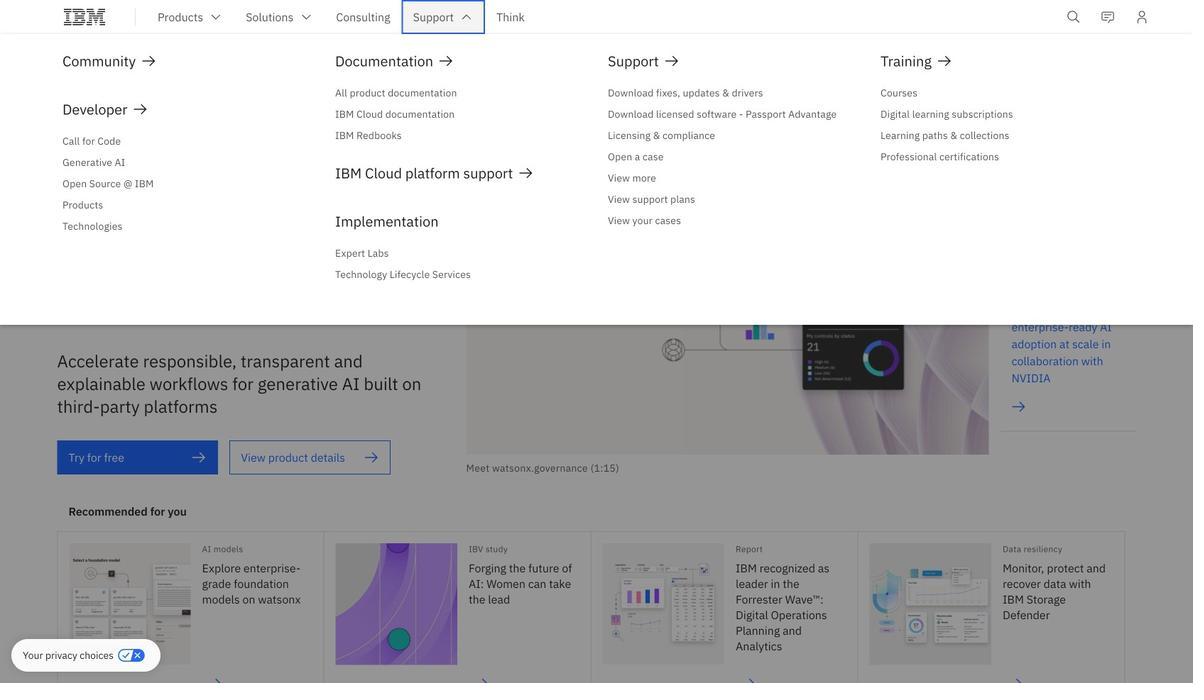 Task type: vqa. For each thing, say whether or not it's contained in the screenshot.
Your privacy choices "element"
yes



Task type: locate. For each thing, give the bounding box(es) containing it.
your privacy choices element
[[23, 648, 114, 664]]



